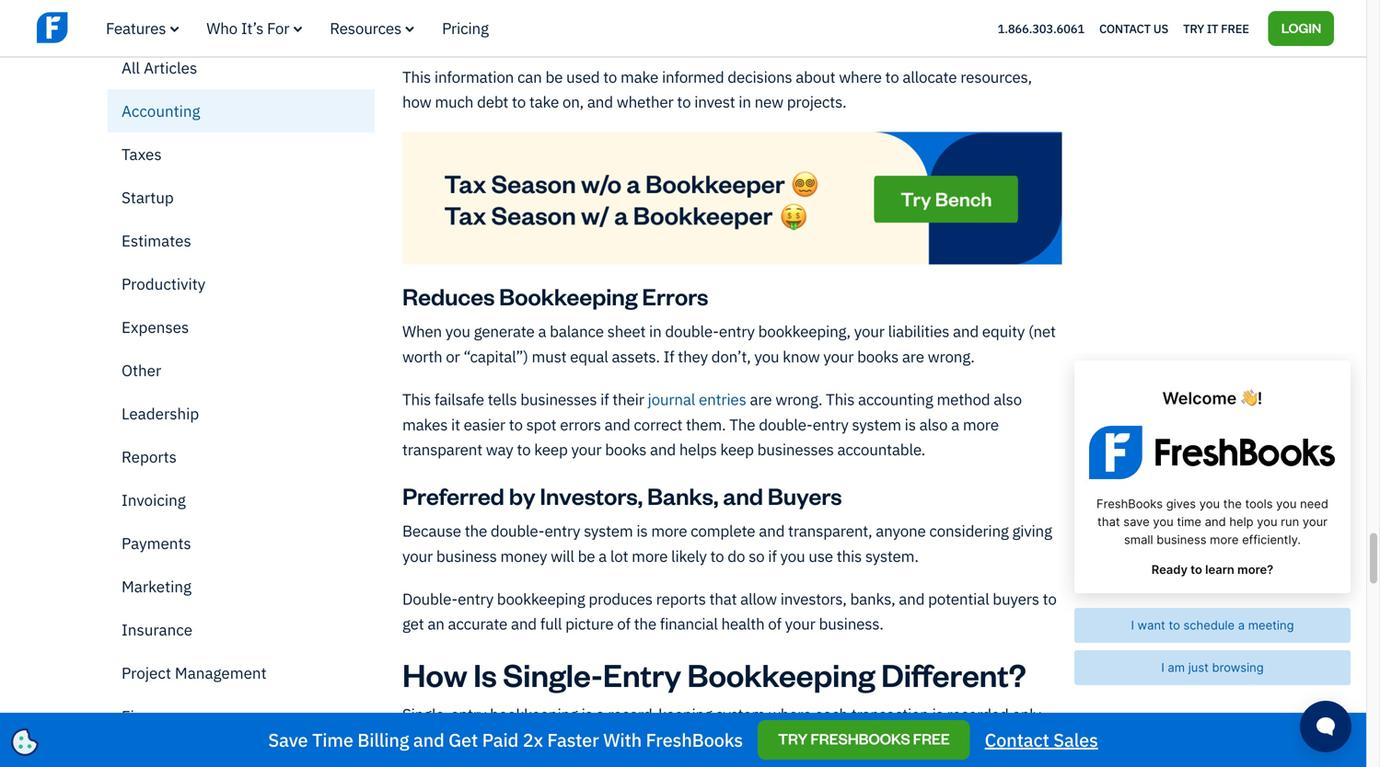 Task type: vqa. For each thing, say whether or not it's contained in the screenshot.
clients
no



Task type: describe. For each thing, give the bounding box(es) containing it.
that
[[709, 589, 737, 609]]

preferred
[[402, 481, 504, 511]]

projects.
[[787, 92, 847, 112]]

know
[[783, 347, 820, 367]]

this up makes
[[402, 389, 431, 410]]

it inside are wrong. this accounting method also makes it easier to spot errors and correct them. the double-entry system is also a more transparent way to keep your books and helps keep businesses accountable.
[[451, 415, 460, 435]]

is
[[473, 654, 497, 696]]

information inside this information can be used to make informed decisions about where to allocate resources, how much debt to take on, and whether to invest in new projects.
[[435, 67, 514, 87]]

this
[[837, 546, 862, 567]]

preferred by investors, banks, and buyers
[[402, 481, 842, 511]]

"capital")
[[464, 347, 528, 367]]

financial for make
[[776, 24, 833, 44]]

pricing link
[[442, 18, 489, 38]]

marketing link
[[108, 565, 375, 609]]

management
[[175, 663, 267, 684]]

investors,
[[781, 589, 847, 609]]

0 vertical spatial financial
[[833, 0, 891, 19]]

lot
[[610, 546, 628, 567]]

save
[[268, 729, 308, 753]]

do
[[728, 546, 745, 567]]

your inside how is single-entry bookkeeping different? single-entry bookkeeping is a record-keeping system where each transaction is recorded only once, in a single account. this system is similar to tracking your expenses using pen and paper or excel.
[[802, 730, 833, 750]]

contact sales link
[[985, 728, 1098, 753]]

expenses link
[[108, 306, 375, 349]]

entry inside the double-entry accounting system can help you make better financial decisions by providing accurate and timely information about your business's financial status.
[[486, 0, 521, 19]]

to right the way
[[517, 440, 531, 460]]

articles
[[144, 58, 197, 78]]

used
[[566, 67, 600, 87]]

full
[[540, 614, 562, 635]]

tells
[[488, 389, 517, 410]]

make inside this information can be used to make informed decisions about where to allocate resources, how much debt to take on, and whether to invest in new projects.
[[621, 67, 658, 87]]

accurate inside the double-entry accounting system can help you make better financial decisions by providing accurate and timely information about your business's financial status.
[[402, 24, 462, 44]]

by inside the double-entry accounting system can help you make better financial decisions by providing accurate and timely information about your business's financial status.
[[962, 0, 979, 19]]

to left spot
[[509, 415, 523, 435]]

and down correct
[[650, 440, 676, 460]]

your inside the "double-entry bookkeeping produces reports that allow investors, banks, and potential buyers to get an accurate and full picture of the financial health of your business."
[[785, 614, 815, 635]]

more inside are wrong. this accounting method also makes it easier to spot errors and correct them. the double-entry system is also a more transparent way to keep your books and helps keep businesses accountable.
[[963, 415, 999, 435]]

better
[[788, 0, 829, 19]]

entry inside are wrong. this accounting method also makes it easier to spot errors and correct them. the double-entry system is also a more transparent way to keep your books and helps keep businesses accountable.
[[813, 415, 849, 435]]

they
[[678, 347, 708, 367]]

0 horizontal spatial also
[[919, 415, 948, 435]]

taxes link
[[108, 133, 375, 176]]

try it free
[[1183, 20, 1249, 36]]

startup link
[[108, 176, 375, 219]]

0 vertical spatial single-
[[503, 654, 603, 696]]

finance
[[122, 707, 177, 727]]

make inside the double-entry accounting system can help you make better financial decisions by providing accurate and timely information about your business's financial status.
[[746, 0, 784, 19]]

once,
[[402, 730, 439, 750]]

0 vertical spatial if
[[600, 389, 609, 410]]

businesses inside are wrong. this accounting method also makes it easier to spot errors and correct them. the double-entry system is also a more transparent way to keep your books and helps keep businesses accountable.
[[757, 440, 834, 460]]

system inside are wrong. this accounting method also makes it easier to spot errors and correct them. the double-entry system is also a more transparent way to keep your books and helps keep businesses accountable.
[[852, 415, 901, 435]]

tracking
[[743, 730, 799, 750]]

and down 'their'
[[605, 415, 630, 435]]

get
[[402, 614, 424, 635]]

generate
[[474, 322, 535, 342]]

using
[[905, 730, 941, 750]]

resources link
[[330, 18, 414, 38]]

1 vertical spatial by
[[509, 481, 535, 511]]

transparent,
[[788, 521, 872, 541]]

system.
[[865, 546, 919, 567]]

transaction
[[852, 705, 929, 725]]

bookkeeping inside how is single-entry bookkeeping different? single-entry bookkeeping is a record-keeping system where each transaction is recorded only once, in a single account. this system is similar to tracking your expenses using pen and paper or excel.
[[490, 705, 578, 725]]

insurance link
[[108, 609, 375, 652]]

your left liabilities
[[854, 322, 885, 342]]

your inside the double-entry accounting system can help you make better financial decisions by providing accurate and timely information about your business's financial status.
[[667, 24, 697, 44]]

a left record- in the bottom of the page
[[596, 705, 604, 725]]

try it free link
[[1183, 16, 1249, 40]]

marketing
[[122, 577, 191, 597]]

take
[[529, 92, 559, 112]]

information inside the double-entry accounting system can help you make better financial decisions by providing accurate and timely information about your business's financial status.
[[541, 24, 620, 44]]

try freshbooks free
[[778, 730, 950, 749]]

the inside the "double-entry bookkeeping produces reports that allow investors, banks, and potential buyers to get an accurate and full picture of the financial health of your business."
[[634, 614, 656, 635]]

who it's for
[[207, 18, 289, 38]]

double- inside because the double-entry system is more complete and transparent, anyone considering giving your business money will be a lot more likely to do so if you use this system.
[[491, 521, 545, 541]]

and left the full
[[511, 614, 537, 635]]

in inside how is single-entry bookkeeping different? single-entry bookkeeping is a record-keeping system where each transaction is recorded only once, in a single account. this system is similar to tracking your expenses using pen and paper or excel.
[[443, 730, 455, 750]]

1 vertical spatial more
[[651, 521, 687, 541]]

the inside the double-entry accounting system can help you make better financial decisions by providing accurate and timely information about your business's financial status.
[[402, 0, 428, 19]]

and inside this information can be used to make informed decisions about where to allocate resources, how much debt to take on, and whether to invest in new projects.
[[587, 92, 613, 112]]

login link
[[1269, 11, 1334, 46]]

failsafe
[[435, 389, 484, 410]]

payments
[[122, 534, 191, 554]]

0 vertical spatial businesses
[[520, 389, 597, 410]]

expenses
[[122, 317, 189, 337]]

entry inside because the double-entry system is more complete and transparent, anyone considering giving your business money will be a lot more likely to do so if you use this system.
[[545, 521, 580, 541]]

much
[[435, 92, 474, 112]]

new
[[755, 92, 784, 112]]

for
[[267, 18, 289, 38]]

to inside because the double-entry system is more complete and transparent, anyone considering giving your business money will be a lot more likely to do so if you use this system.
[[710, 546, 724, 567]]

accounting for entry
[[858, 389, 933, 410]]

cookie preferences image
[[11, 729, 39, 757]]

all articles
[[122, 58, 197, 78]]

don't,
[[711, 347, 751, 367]]

and up 'complete'
[[723, 481, 763, 511]]

accountable.
[[837, 440, 925, 460]]

to down informed at top
[[677, 92, 691, 112]]

must
[[532, 347, 567, 367]]

other
[[122, 360, 161, 381]]

where inside this information can be used to make informed decisions about where to allocate resources, how much debt to take on, and whether to invest in new projects.
[[839, 67, 882, 87]]

record-
[[608, 705, 658, 725]]

their
[[613, 389, 644, 410]]

your right know
[[823, 347, 854, 367]]

considering
[[929, 521, 1009, 541]]

a inside because the double-entry system is more complete and transparent, anyone considering giving your business money will be a lot more likely to do so if you use this system.
[[599, 546, 607, 567]]

productivity
[[122, 274, 205, 294]]

about inside the double-entry accounting system can help you make better financial decisions by providing accurate and timely information about your business's financial status.
[[624, 24, 663, 44]]

with
[[603, 729, 642, 753]]

correct
[[634, 415, 683, 435]]

taxes
[[122, 144, 162, 164]]

account.
[[515, 730, 573, 750]]

when you generate a balance sheet in double-entry bookkeeping, your liabilities and equity (net worth or "capital") must equal assets. if they don't, you know your books are wrong.
[[402, 322, 1056, 367]]

be inside this information can be used to make informed decisions about where to allocate resources, how much debt to take on, and whether to invest in new projects.
[[546, 67, 563, 87]]

business.
[[819, 614, 884, 635]]

excel.
[[402, 755, 443, 768]]

is up faster on the bottom
[[582, 705, 593, 725]]

entry
[[603, 654, 681, 696]]

because
[[402, 521, 461, 541]]

(net
[[1028, 322, 1056, 342]]

and inside because the double-entry system is more complete and transparent, anyone considering giving your business money will be a lot more likely to do so if you use this system.
[[759, 521, 785, 541]]

this inside this information can be used to make informed decisions about where to allocate resources, how much debt to take on, and whether to invest in new projects.
[[402, 67, 431, 87]]

them.
[[686, 415, 726, 435]]

and right banks,
[[899, 589, 925, 609]]

can inside the double-entry accounting system can help you make better financial decisions by providing accurate and timely information about your business's financial status.
[[656, 0, 681, 19]]

liabilities
[[888, 322, 949, 342]]

if inside because the double-entry system is more complete and transparent, anyone considering giving your business money will be a lot more likely to do so if you use this system.
[[768, 546, 777, 567]]

to right used
[[603, 67, 617, 87]]

invoicing link
[[108, 479, 375, 522]]

2 keep from the left
[[720, 440, 754, 460]]

use
[[809, 546, 833, 567]]

to inside how is single-entry bookkeeping different? single-entry bookkeeping is a record-keeping system where each transaction is recorded only once, in a single account. this system is similar to tracking your expenses using pen and paper or excel.
[[726, 730, 740, 750]]

save time billing and get paid 2x faster with freshbooks
[[268, 729, 743, 753]]

bookkeeping inside the "double-entry bookkeeping produces reports that allow investors, banks, and potential buyers to get an accurate and full picture of the financial health of your business."
[[497, 589, 585, 609]]

contact us link
[[1099, 16, 1169, 40]]

contact for contact sales
[[985, 729, 1049, 753]]

transparent
[[402, 440, 482, 460]]

0 vertical spatial also
[[994, 389, 1022, 410]]

try for try freshbooks free
[[778, 730, 808, 749]]

allow
[[740, 589, 777, 609]]

this inside how is single-entry bookkeeping different? single-entry bookkeeping is a record-keeping system where each transaction is recorded only once, in a single account. this system is similar to tracking your expenses using pen and paper or excel.
[[577, 730, 605, 750]]

reduces
[[402, 281, 495, 311]]

1 of from the left
[[617, 614, 631, 635]]

banks,
[[850, 589, 895, 609]]

payments link
[[108, 522, 375, 565]]

time
[[312, 729, 353, 753]]

accounting
[[122, 101, 200, 121]]

the inside because the double-entry system is more complete and transparent, anyone considering giving your business money will be a lot more likely to do so if you use this system.
[[465, 521, 487, 541]]

features
[[106, 18, 166, 38]]



Task type: locate. For each thing, give the bounding box(es) containing it.
is up the 'accountable.' on the bottom right of the page
[[905, 415, 916, 435]]

about up informed at top
[[624, 24, 663, 44]]

freshbooks logo image
[[37, 10, 180, 45]]

and inside the double-entry accounting system can help you make better financial decisions by providing accurate and timely information about your business's financial status.
[[465, 24, 491, 44]]

system down record- in the bottom of the page
[[609, 730, 658, 750]]

wrong. inside are wrong. this accounting method also makes it easier to spot errors and correct them. the double-entry system is also a more transparent way to keep your books and helps keep businesses accountable.
[[775, 389, 822, 410]]

a inside when you generate a balance sheet in double-entry bookkeeping, your liabilities and equity (net worth or "capital") must equal assets. if they don't, you know your books are wrong.
[[538, 322, 546, 342]]

reports
[[656, 589, 706, 609]]

balance
[[550, 322, 604, 342]]

information up used
[[541, 24, 620, 44]]

cookie consent banner dialog
[[14, 541, 290, 754]]

entry up will
[[545, 521, 580, 541]]

and right on,
[[587, 92, 613, 112]]

billing
[[358, 729, 409, 753]]

0 vertical spatial accounting
[[525, 0, 600, 19]]

1 vertical spatial single-
[[402, 705, 451, 725]]

and left equity
[[953, 322, 979, 342]]

errors
[[642, 281, 708, 311]]

1 horizontal spatial single-
[[503, 654, 603, 696]]

1 horizontal spatial it
[[1207, 20, 1218, 36]]

pricing
[[442, 18, 489, 38]]

double- up they
[[665, 322, 719, 342]]

financial down better
[[776, 24, 833, 44]]

project
[[122, 663, 171, 684]]

0 vertical spatial or
[[446, 347, 460, 367]]

1 horizontal spatial businesses
[[757, 440, 834, 460]]

and inside how is single-entry bookkeeping different? single-entry bookkeeping is a record-keeping system where each transaction is recorded only once, in a single account. this system is similar to tracking your expenses using pen and paper or excel.
[[974, 730, 1000, 750]]

each
[[815, 705, 848, 725]]

1 vertical spatial or
[[1047, 730, 1061, 750]]

0 vertical spatial wrong.
[[928, 347, 975, 367]]

status.
[[837, 24, 883, 44]]

about inside this information can be used to make informed decisions about where to allocate resources, how much debt to take on, and whether to invest in new projects.
[[796, 67, 835, 87]]

a left single
[[459, 730, 467, 750]]

is up using
[[932, 705, 944, 725]]

0 horizontal spatial accounting
[[525, 0, 600, 19]]

entry up don't, at the top of page
[[719, 322, 755, 342]]

different?
[[881, 654, 1026, 696]]

a inside are wrong. this accounting method also makes it easier to spot errors and correct them. the double-entry system is also a more transparent way to keep your books and helps keep businesses accountable.
[[951, 415, 959, 435]]

or inside when you generate a balance sheet in double-entry bookkeeping, your liabilities and equity (net worth or "capital") must equal assets. if they don't, you know your books are wrong.
[[446, 347, 460, 367]]

this right account.
[[577, 730, 605, 750]]

and
[[465, 24, 491, 44], [587, 92, 613, 112], [953, 322, 979, 342], [605, 415, 630, 435], [650, 440, 676, 460], [723, 481, 763, 511], [759, 521, 785, 541], [899, 589, 925, 609], [511, 614, 537, 635], [413, 729, 444, 753], [974, 730, 1000, 750]]

single- up once,
[[402, 705, 451, 725]]

to
[[603, 67, 617, 87], [885, 67, 899, 87], [512, 92, 526, 112], [677, 92, 691, 112], [509, 415, 523, 435], [517, 440, 531, 460], [710, 546, 724, 567], [1043, 589, 1057, 609], [726, 730, 740, 750]]

1 vertical spatial are
[[750, 389, 772, 410]]

system inside because the double-entry system is more complete and transparent, anyone considering giving your business money will be a lot more likely to do so if you use this system.
[[584, 521, 633, 541]]

other link
[[108, 349, 375, 392]]

invoicing
[[122, 490, 186, 511]]

free left the login link
[[1221, 20, 1249, 36]]

where
[[839, 67, 882, 87], [769, 705, 812, 725]]

double- inside the double-entry accounting system can help you make better financial decisions by providing accurate and timely information about your business's financial status.
[[432, 0, 486, 19]]

in left new
[[739, 92, 751, 112]]

double- up money
[[491, 521, 545, 541]]

0 horizontal spatial are
[[750, 389, 772, 410]]

keeping
[[658, 705, 712, 725]]

to right the buyers
[[1043, 589, 1057, 609]]

0 vertical spatial more
[[963, 415, 999, 435]]

0 horizontal spatial where
[[769, 705, 812, 725]]

double- down know
[[759, 415, 813, 435]]

1 horizontal spatial can
[[656, 0, 681, 19]]

1 vertical spatial try
[[778, 730, 808, 749]]

1 horizontal spatial where
[[839, 67, 882, 87]]

it right us
[[1207, 20, 1218, 36]]

where inside how is single-entry bookkeeping different? single-entry bookkeeping is a record-keeping system where each transaction is recorded only once, in a single account. this system is similar to tracking your expenses using pen and paper or excel.
[[769, 705, 812, 725]]

business's
[[701, 24, 772, 44]]

who
[[207, 18, 238, 38]]

project management link
[[108, 652, 375, 695]]

single- down the full
[[503, 654, 603, 696]]

1 horizontal spatial of
[[768, 614, 782, 635]]

and inside when you generate a balance sheet in double-entry bookkeeping, your liabilities and equity (net worth or "capital") must equal assets. if they don't, you know your books are wrong.
[[953, 322, 979, 342]]

entry up get on the left of page
[[451, 705, 486, 725]]

bookkeeping down health
[[687, 654, 875, 696]]

by left providing
[[962, 0, 979, 19]]

0 vertical spatial accurate
[[402, 24, 462, 44]]

free
[[1221, 20, 1249, 36], [913, 730, 950, 749]]

entries
[[699, 389, 746, 410]]

to right similar
[[726, 730, 740, 750]]

freshbooks down each
[[811, 730, 910, 749]]

financial down reports
[[660, 614, 718, 635]]

0 horizontal spatial the
[[402, 0, 428, 19]]

are down liabilities
[[902, 347, 924, 367]]

0 vertical spatial be
[[546, 67, 563, 87]]

contact for contact us
[[1099, 20, 1151, 36]]

reports link
[[108, 436, 375, 479]]

keep down spot
[[534, 440, 568, 460]]

books down liabilities
[[857, 347, 899, 367]]

0 horizontal spatial information
[[435, 67, 514, 87]]

equity
[[982, 322, 1025, 342]]

0 horizontal spatial by
[[509, 481, 535, 511]]

1 horizontal spatial are
[[902, 347, 924, 367]]

entry up timely at left top
[[486, 0, 521, 19]]

1 vertical spatial also
[[919, 415, 948, 435]]

1 vertical spatial about
[[796, 67, 835, 87]]

1 vertical spatial can
[[517, 67, 542, 87]]

to left take
[[512, 92, 526, 112]]

financial up status.
[[833, 0, 891, 19]]

all articles link
[[108, 46, 375, 89]]

of
[[617, 614, 631, 635], [768, 614, 782, 635]]

equal
[[570, 347, 608, 367]]

contact us
[[1099, 20, 1169, 36]]

contact left us
[[1099, 20, 1151, 36]]

2 vertical spatial more
[[632, 546, 668, 567]]

if right so
[[768, 546, 777, 567]]

wrong.
[[928, 347, 975, 367], [775, 389, 822, 410]]

you inside because the double-entry system is more complete and transparent, anyone considering giving your business money will be a lot more likely to do so if you use this system.
[[780, 546, 805, 567]]

your inside because the double-entry system is more complete and transparent, anyone considering giving your business money will be a lot more likely to do so if you use this system.
[[402, 546, 433, 567]]

contact down only
[[985, 729, 1049, 753]]

the inside are wrong. this accounting method also makes it easier to spot errors and correct them. the double-entry system is also a more transparent way to keep your books and helps keep businesses accountable.
[[729, 415, 755, 435]]

you inside the double-entry accounting system can help you make better financial decisions by providing accurate and timely information about your business's financial status.
[[718, 0, 743, 19]]

keep
[[534, 440, 568, 460], [720, 440, 754, 460]]

this
[[402, 67, 431, 87], [402, 389, 431, 410], [826, 389, 855, 410], [577, 730, 605, 750]]

0 vertical spatial bookkeeping
[[497, 589, 585, 609]]

1 horizontal spatial the
[[729, 415, 755, 435]]

banks,
[[647, 481, 719, 511]]

0 horizontal spatial keep
[[534, 440, 568, 460]]

in right once,
[[443, 730, 455, 750]]

system inside the double-entry accounting system can help you make better financial decisions by providing accurate and timely information about your business's financial status.
[[604, 0, 653, 19]]

1 horizontal spatial also
[[994, 389, 1022, 410]]

bookkeeping inside how is single-entry bookkeeping different? single-entry bookkeeping is a record-keeping system where each transaction is recorded only once, in a single account. this system is similar to tracking your expenses using pen and paper or excel.
[[687, 654, 875, 696]]

an
[[428, 614, 444, 635]]

your down each
[[802, 730, 833, 750]]

help
[[684, 0, 715, 19]]

to inside the "double-entry bookkeeping produces reports that allow investors, banks, and potential buyers to get an accurate and full picture of the financial health of your business."
[[1043, 589, 1057, 609]]

reports
[[122, 447, 177, 467]]

freshbooks down keeping
[[646, 729, 743, 753]]

and down "recorded"
[[974, 730, 1000, 750]]

where up the tracking
[[769, 705, 812, 725]]

2 of from the left
[[768, 614, 782, 635]]

1 horizontal spatial the
[[634, 614, 656, 635]]

this up how
[[402, 67, 431, 87]]

is down preferred by investors, banks, and buyers
[[637, 521, 648, 541]]

a down method
[[951, 415, 959, 435]]

your down errors
[[571, 440, 602, 460]]

accounting inside are wrong. this accounting method also makes it easier to spot errors and correct them. the double-entry system is also a more transparent way to keep your books and helps keep businesses accountable.
[[858, 389, 933, 410]]

whether
[[617, 92, 674, 112]]

0 horizontal spatial in
[[443, 730, 455, 750]]

decisions inside the double-entry accounting system can help you make better financial decisions by providing accurate and timely information about your business's financial status.
[[894, 0, 959, 19]]

make up whether
[[621, 67, 658, 87]]

try for try it free
[[1183, 20, 1204, 36]]

0 vertical spatial can
[[656, 0, 681, 19]]

are inside are wrong. this accounting method also makes it easier to spot errors and correct them. the double-entry system is also a more transparent way to keep your books and helps keep businesses accountable.
[[750, 389, 772, 410]]

1 horizontal spatial bookkeeping
[[687, 654, 875, 696]]

your inside are wrong. this accounting method also makes it easier to spot errors and correct them. the double-entry system is also a more transparent way to keep your books and helps keep businesses accountable.
[[571, 440, 602, 460]]

entry down the business
[[458, 589, 494, 609]]

double- inside are wrong. this accounting method also makes it easier to spot errors and correct them. the double-entry system is also a more transparent way to keep your books and helps keep businesses accountable.
[[759, 415, 813, 435]]

double-
[[432, 0, 486, 19], [665, 322, 719, 342], [759, 415, 813, 435], [491, 521, 545, 541]]

0 horizontal spatial free
[[913, 730, 950, 749]]

paid
[[482, 729, 519, 753]]

and left timely at left top
[[465, 24, 491, 44]]

you up the business's
[[718, 0, 743, 19]]

1 vertical spatial financial
[[776, 24, 833, 44]]

decisions up new
[[728, 67, 792, 87]]

the right resources
[[402, 0, 428, 19]]

information up "debt"
[[435, 67, 514, 87]]

0 vertical spatial make
[[746, 0, 784, 19]]

0 vertical spatial bookkeeping
[[499, 281, 638, 311]]

1 horizontal spatial in
[[649, 322, 662, 342]]

are inside when you generate a balance sheet in double-entry bookkeeping, your liabilities and equity (net worth or "capital") must equal assets. if they don't, you know your books are wrong.
[[902, 347, 924, 367]]

double- inside when you generate a balance sheet in double-entry bookkeeping, your liabilities and equity (net worth or "capital") must equal assets. if they don't, you know your books are wrong.
[[665, 322, 719, 342]]

system
[[604, 0, 653, 19], [852, 415, 901, 435], [584, 521, 633, 541], [716, 705, 765, 725], [609, 730, 658, 750]]

a left lot
[[599, 546, 607, 567]]

and up excel. at bottom left
[[413, 729, 444, 753]]

how
[[402, 92, 431, 112]]

entry inside how is single-entry bookkeeping different? single-entry bookkeeping is a record-keeping system where each transaction is recorded only once, in a single account. this system is similar to tracking your expenses using pen and paper or excel.
[[451, 705, 486, 725]]

1 horizontal spatial wrong.
[[928, 347, 975, 367]]

money
[[500, 546, 547, 567]]

books inside when you generate a balance sheet in double-entry bookkeeping, your liabilities and equity (net worth or "capital") must equal assets. if they don't, you know your books are wrong.
[[857, 347, 899, 367]]

1 horizontal spatial make
[[746, 0, 784, 19]]

0 vertical spatial decisions
[[894, 0, 959, 19]]

0 horizontal spatial be
[[546, 67, 563, 87]]

be inside because the double-entry system is more complete and transparent, anyone considering giving your business money will be a lot more likely to do so if you use this system.
[[578, 546, 595, 567]]

decisions inside this information can be used to make informed decisions about where to allocate resources, how much debt to take on, and whether to invest in new projects.
[[728, 67, 792, 87]]

all
[[122, 58, 140, 78]]

accurate right an on the bottom left of page
[[448, 614, 507, 635]]

0 vertical spatial books
[[857, 347, 899, 367]]

wrong. inside when you generate a balance sheet in double-entry bookkeeping, your liabilities and equity (net worth or "capital") must equal assets. if they don't, you know your books are wrong.
[[928, 347, 975, 367]]

accurate inside the "double-entry bookkeeping produces reports that allow investors, banks, and potential buyers to get an accurate and full picture of the financial health of your business."
[[448, 614, 507, 635]]

1 vertical spatial make
[[621, 67, 658, 87]]

resources
[[330, 18, 402, 38]]

0 vertical spatial by
[[962, 0, 979, 19]]

0 vertical spatial try
[[1183, 20, 1204, 36]]

0 vertical spatial the
[[465, 521, 487, 541]]

free for try it free
[[1221, 20, 1249, 36]]

0 horizontal spatial try
[[778, 730, 808, 749]]

0 vertical spatial about
[[624, 24, 663, 44]]

it down failsafe
[[451, 415, 460, 435]]

try freshbooks free link
[[758, 721, 970, 761]]

0 horizontal spatial books
[[605, 440, 647, 460]]

0 horizontal spatial if
[[600, 389, 609, 410]]

single-
[[503, 654, 603, 696], [402, 705, 451, 725]]

business
[[436, 546, 497, 567]]

1 vertical spatial bookkeeping
[[687, 654, 875, 696]]

free down transaction on the right
[[913, 730, 950, 749]]

financial
[[833, 0, 891, 19], [776, 24, 833, 44], [660, 614, 718, 635]]

0 horizontal spatial bookkeeping
[[499, 281, 638, 311]]

1 horizontal spatial keep
[[720, 440, 754, 460]]

method
[[937, 389, 990, 410]]

1 horizontal spatial freshbooks
[[811, 730, 910, 749]]

to left allocate
[[885, 67, 899, 87]]

0 vertical spatial it
[[1207, 20, 1218, 36]]

will
[[551, 546, 574, 567]]

in inside when you generate a balance sheet in double-entry bookkeeping, your liabilities and equity (net worth or "capital") must equal assets. if they don't, you know your books are wrong.
[[649, 322, 662, 342]]

tax season without a bookkeeper - confused, tax season with a bookkeeper -  easy image
[[402, 132, 1062, 265]]

you left know
[[754, 347, 779, 367]]

1 horizontal spatial free
[[1221, 20, 1249, 36]]

businesses
[[520, 389, 597, 410], [757, 440, 834, 460]]

accounting for information
[[525, 0, 600, 19]]

of down allow
[[768, 614, 782, 635]]

system up the 'accountable.' on the bottom right of the page
[[852, 415, 901, 435]]

features link
[[106, 18, 179, 38]]

1 vertical spatial wrong.
[[775, 389, 822, 410]]

0 vertical spatial free
[[1221, 20, 1249, 36]]

entry inside the "double-entry bookkeeping produces reports that allow investors, banks, and potential buyers to get an accurate and full picture of the financial health of your business."
[[458, 589, 494, 609]]

sales
[[1053, 729, 1098, 753]]

can inside this information can be used to make informed decisions about where to allocate resources, how much debt to take on, and whether to invest in new projects.
[[517, 67, 542, 87]]

businesses up spot
[[520, 389, 597, 410]]

where down status.
[[839, 67, 882, 87]]

in inside this information can be used to make informed decisions about where to allocate resources, how much debt to take on, and whether to invest in new projects.
[[739, 92, 751, 112]]

the up the business
[[465, 521, 487, 541]]

1 vertical spatial be
[[578, 546, 595, 567]]

wrong. down know
[[775, 389, 822, 410]]

when
[[402, 322, 442, 342]]

how is single-entry bookkeeping different? single-entry bookkeeping is a record-keeping system where each transaction is recorded only once, in a single account. this system is similar to tracking your expenses using pen and paper or excel.
[[402, 654, 1061, 768]]

productivity link
[[108, 262, 375, 306]]

entry inside when you generate a balance sheet in double-entry bookkeeping, your liabilities and equity (net worth or "capital") must equal assets. if they don't, you know your books are wrong.
[[719, 322, 755, 342]]

1 vertical spatial in
[[649, 322, 662, 342]]

2 vertical spatial financial
[[660, 614, 718, 635]]

you right when in the top left of the page
[[445, 322, 470, 342]]

0 horizontal spatial businesses
[[520, 389, 597, 410]]

bookkeeping up the full
[[497, 589, 585, 609]]

0 vertical spatial information
[[541, 24, 620, 44]]

the down entries on the bottom of page
[[729, 415, 755, 435]]

double- right resources link
[[432, 0, 486, 19]]

1 horizontal spatial decisions
[[894, 0, 959, 19]]

0 vertical spatial in
[[739, 92, 751, 112]]

wrong. down liabilities
[[928, 347, 975, 367]]

1 horizontal spatial by
[[962, 0, 979, 19]]

you
[[718, 0, 743, 19], [445, 322, 470, 342], [754, 347, 779, 367], [780, 546, 805, 567]]

0 horizontal spatial can
[[517, 67, 542, 87]]

1 horizontal spatial if
[[768, 546, 777, 567]]

1 keep from the left
[[534, 440, 568, 460]]

try inside try it free link
[[1183, 20, 1204, 36]]

your down because
[[402, 546, 433, 567]]

0 horizontal spatial single-
[[402, 705, 451, 725]]

this up the 'accountable.' on the bottom right of the page
[[826, 389, 855, 410]]

businesses up buyers
[[757, 440, 834, 460]]

1 vertical spatial contact
[[985, 729, 1049, 753]]

who it's for link
[[207, 18, 302, 38]]

0 horizontal spatial freshbooks
[[646, 729, 743, 753]]

0 horizontal spatial it
[[451, 415, 460, 435]]

1 horizontal spatial try
[[1183, 20, 1204, 36]]

1 horizontal spatial about
[[796, 67, 835, 87]]

providing
[[982, 0, 1046, 19]]

1 vertical spatial where
[[769, 705, 812, 725]]

1 vertical spatial free
[[913, 730, 950, 749]]

are right entries on the bottom of page
[[750, 389, 772, 410]]

makes
[[402, 415, 448, 435]]

by down the way
[[509, 481, 535, 511]]

startup
[[122, 187, 174, 208]]

or inside how is single-entry bookkeeping different? single-entry bookkeeping is a record-keeping system where each transaction is recorded only once, in a single account. this system is similar to tracking your expenses using pen and paper or excel.
[[1047, 730, 1061, 750]]

is down keeping
[[662, 730, 673, 750]]

and up so
[[759, 521, 785, 541]]

your down help
[[667, 24, 697, 44]]

bookkeeping up balance
[[499, 281, 638, 311]]

financial inside the "double-entry bookkeeping produces reports that allow investors, banks, and potential buyers to get an accurate and full picture of the financial health of your business."
[[660, 614, 718, 635]]

allocate
[[903, 67, 957, 87]]

financial for banks,
[[660, 614, 718, 635]]

0 horizontal spatial make
[[621, 67, 658, 87]]

more up "likely" on the bottom of page
[[651, 521, 687, 541]]

1 vertical spatial the
[[729, 415, 755, 435]]

be right will
[[578, 546, 595, 567]]

estimates link
[[108, 219, 375, 262]]

2 horizontal spatial in
[[739, 92, 751, 112]]

1 vertical spatial accounting
[[858, 389, 933, 410]]

more down method
[[963, 415, 999, 435]]

buyers
[[768, 481, 842, 511]]

only
[[1012, 705, 1041, 725]]

investors,
[[540, 481, 643, 511]]

0 horizontal spatial wrong.
[[775, 389, 822, 410]]

try inside try freshbooks free link
[[778, 730, 808, 749]]

1 horizontal spatial be
[[578, 546, 595, 567]]

1 vertical spatial accurate
[[448, 614, 507, 635]]

can up take
[[517, 67, 542, 87]]

1 vertical spatial it
[[451, 415, 460, 435]]

estimates
[[122, 231, 191, 251]]

is inside are wrong. this accounting method also makes it easier to spot errors and correct them. the double-entry system is also a more transparent way to keep your books and helps keep businesses accountable.
[[905, 415, 916, 435]]

project management
[[122, 663, 267, 684]]

accounting
[[525, 0, 600, 19], [858, 389, 933, 410]]

this inside are wrong. this accounting method also makes it easier to spot errors and correct them. the double-entry system is also a more transparent way to keep your books and helps keep businesses accountable.
[[826, 389, 855, 410]]

books inside are wrong. this accounting method also makes it easier to spot errors and correct them. the double-entry system is also a more transparent way to keep your books and helps keep businesses accountable.
[[605, 440, 647, 460]]

accounting inside the double-entry accounting system can help you make better financial decisions by providing accurate and timely information about your business's financial status.
[[525, 0, 600, 19]]

bookkeeping,
[[758, 322, 851, 342]]

is inside because the double-entry system is more complete and transparent, anyone considering giving your business money will be a lot more likely to do so if you use this system.
[[637, 521, 648, 541]]

keep right helps
[[720, 440, 754, 460]]

0 horizontal spatial about
[[624, 24, 663, 44]]

to left do
[[710, 546, 724, 567]]

if
[[600, 389, 609, 410], [768, 546, 777, 567]]

0 vertical spatial contact
[[1099, 20, 1151, 36]]

1 vertical spatial bookkeeping
[[490, 705, 578, 725]]

2 vertical spatial in
[[443, 730, 455, 750]]

also right method
[[994, 389, 1022, 410]]

bookkeeping
[[497, 589, 585, 609], [490, 705, 578, 725]]

0 horizontal spatial of
[[617, 614, 631, 635]]

0 horizontal spatial or
[[446, 347, 460, 367]]

system up the tracking
[[716, 705, 765, 725]]

free for try freshbooks free
[[913, 730, 950, 749]]

books down correct
[[605, 440, 647, 460]]

resources,
[[961, 67, 1032, 87]]

in right sheet
[[649, 322, 662, 342]]

1 vertical spatial information
[[435, 67, 514, 87]]

1 horizontal spatial or
[[1047, 730, 1061, 750]]

0 horizontal spatial contact
[[985, 729, 1049, 753]]



